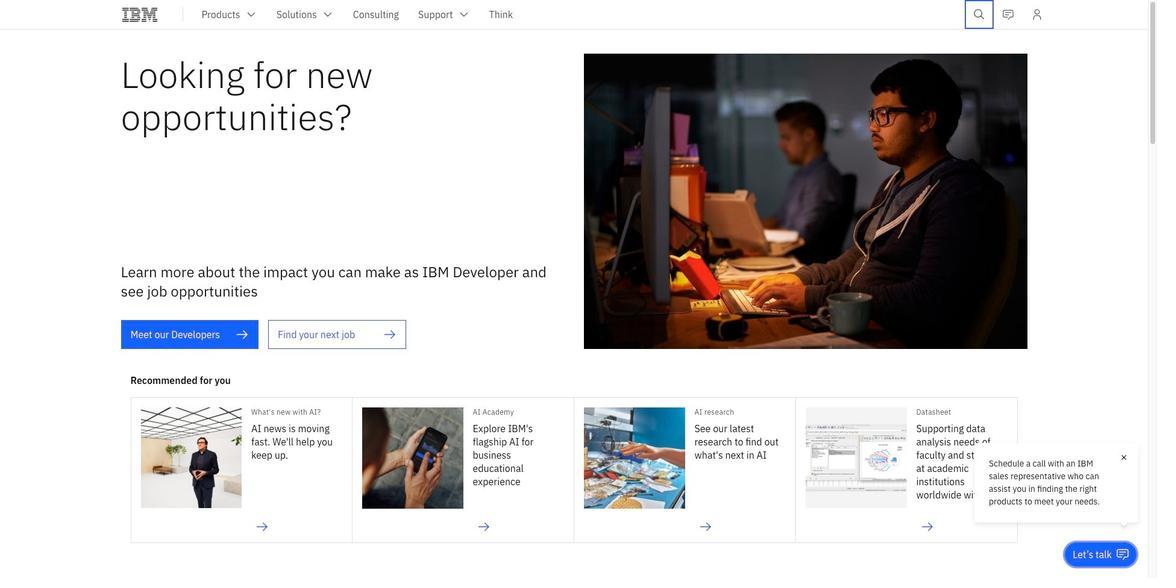 Task type: vqa. For each thing, say whether or not it's contained in the screenshot.
Let's talk element
yes



Task type: describe. For each thing, give the bounding box(es) containing it.
let's talk element
[[1074, 548, 1113, 561]]



Task type: locate. For each thing, give the bounding box(es) containing it.
close image
[[1120, 453, 1130, 463]]



